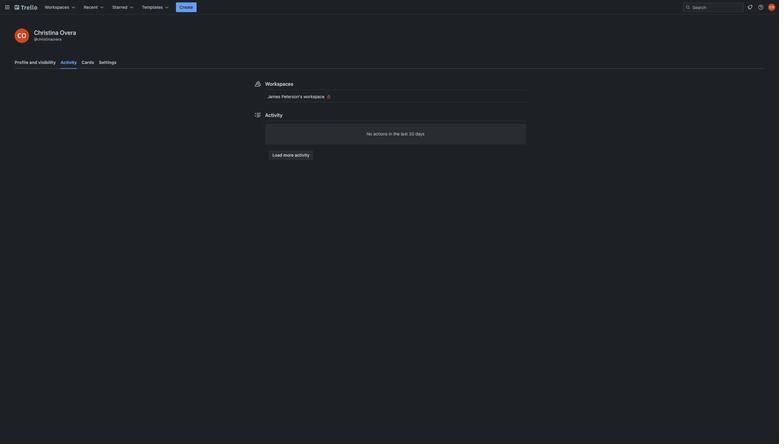 Task type: vqa. For each thing, say whether or not it's contained in the screenshot.
the right workspaces
yes



Task type: locate. For each thing, give the bounding box(es) containing it.
activity link
[[61, 57, 77, 69]]

and
[[29, 60, 37, 65]]

templates
[[142, 5, 163, 10]]

visibility
[[38, 60, 56, 65]]

0 horizontal spatial activity
[[61, 60, 77, 65]]

days
[[416, 131, 425, 137]]

1 vertical spatial activity
[[265, 113, 283, 118]]

create button
[[176, 2, 197, 12]]

workspaces inside popup button
[[45, 5, 69, 10]]

james peterson's workspace
[[268, 94, 325, 99]]

primary element
[[0, 0, 780, 15]]

activity left cards
[[61, 60, 77, 65]]

settings
[[99, 60, 117, 65]]

create
[[180, 5, 193, 10]]

workspaces button
[[41, 2, 79, 12]]

profile and visibility
[[15, 60, 56, 65]]

0 vertical spatial activity
[[61, 60, 77, 65]]

christinaovera
[[37, 37, 62, 42]]

Search field
[[691, 3, 744, 12]]

workspaces up james in the left top of the page
[[265, 81, 294, 87]]

0 horizontal spatial workspaces
[[45, 5, 69, 10]]

overa
[[60, 29, 76, 36]]

workspaces
[[45, 5, 69, 10], [265, 81, 294, 87]]

1 horizontal spatial activity
[[265, 113, 283, 118]]

workspaces up christina
[[45, 5, 69, 10]]

activity down james in the left top of the page
[[265, 113, 283, 118]]

activity
[[61, 60, 77, 65], [265, 113, 283, 118]]

search image
[[686, 5, 691, 10]]

james
[[268, 94, 281, 99]]

christina overa (christinaovera) image
[[769, 4, 776, 11]]

recent
[[84, 5, 98, 10]]

1 horizontal spatial workspaces
[[265, 81, 294, 87]]

0 vertical spatial workspaces
[[45, 5, 69, 10]]

starred
[[112, 5, 127, 10]]



Task type: describe. For each thing, give the bounding box(es) containing it.
actions
[[374, 131, 388, 137]]

templates button
[[138, 2, 173, 12]]

0 notifications image
[[747, 4, 754, 11]]

@
[[34, 37, 37, 42]]

christina
[[34, 29, 58, 36]]

cards
[[82, 60, 94, 65]]

last
[[401, 131, 408, 137]]

profile
[[15, 60, 28, 65]]

in
[[389, 131, 393, 137]]

recent button
[[80, 2, 108, 12]]

settings link
[[99, 57, 117, 68]]

load more activity link
[[269, 151, 313, 160]]

open information menu image
[[759, 4, 765, 10]]

no
[[367, 131, 373, 137]]

christina overa @ christinaovera
[[34, 29, 76, 42]]

more
[[284, 153, 294, 158]]

no actions in the last 30 days
[[367, 131, 425, 137]]

christina overa (christinaovera) image
[[15, 29, 29, 43]]

starred button
[[109, 2, 137, 12]]

load
[[273, 153, 283, 158]]

cards link
[[82, 57, 94, 68]]

workspace
[[304, 94, 325, 99]]

30
[[409, 131, 415, 137]]

sm image
[[326, 94, 332, 100]]

the
[[394, 131, 400, 137]]

activity
[[295, 153, 310, 158]]

james peterson's workspace link
[[265, 92, 527, 102]]

1 vertical spatial workspaces
[[265, 81, 294, 87]]

peterson's
[[282, 94, 303, 99]]

back to home image
[[15, 2, 37, 12]]

profile and visibility link
[[15, 57, 56, 68]]

load more activity
[[273, 153, 310, 158]]



